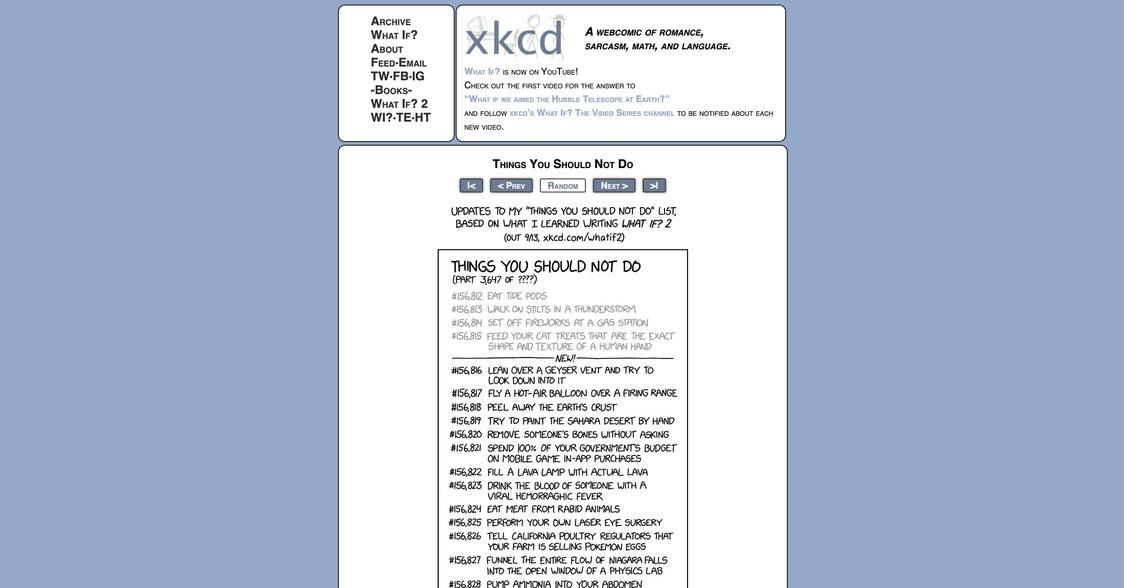 Task type: vqa. For each thing, say whether or not it's contained in the screenshot.
Election Impact Score Sheet image
no



Task type: describe. For each thing, give the bounding box(es) containing it.
xkcd.com logo image
[[465, 13, 571, 61]]



Task type: locate. For each thing, give the bounding box(es) containing it.
things you should not do image
[[438, 200, 688, 589]]



